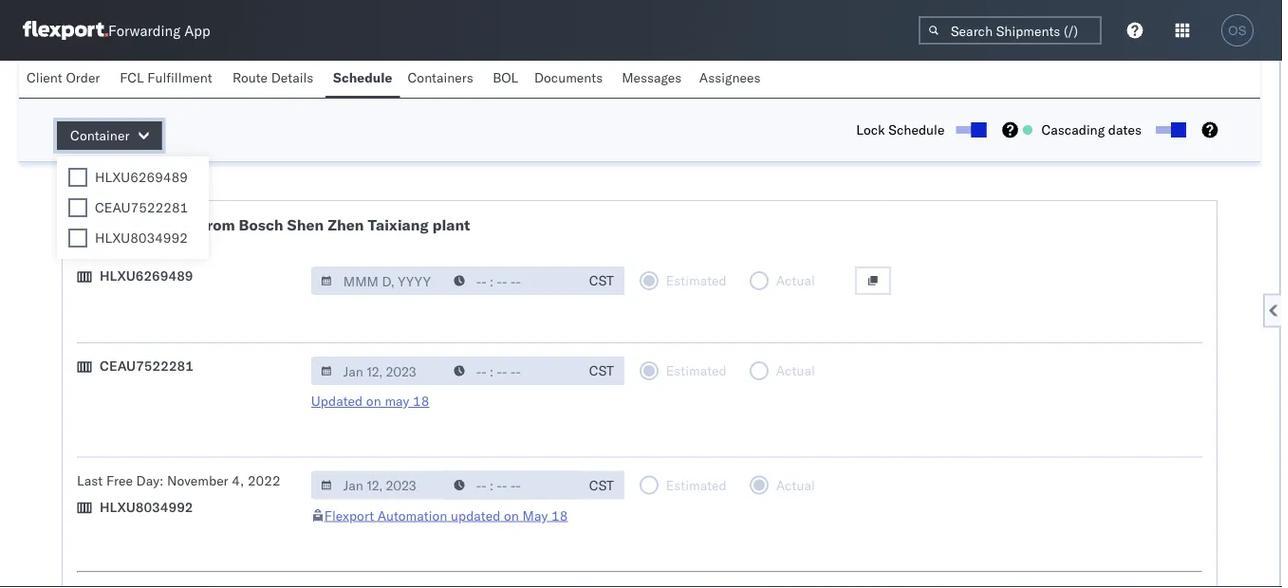 Task type: describe. For each thing, give the bounding box(es) containing it.
origin
[[120, 236, 156, 253]]

mmm d, yyyy text field for -- : -- -- text box
[[311, 267, 446, 296]]

schedule for schedule builder
[[57, 70, 155, 98]]

picked-up from bosch shen zhen taixiang plant origin drayage
[[120, 216, 470, 253]]

2 cst from the top
[[589, 363, 614, 380]]

lock schedule
[[857, 122, 945, 139]]

taixiang
[[368, 216, 429, 235]]

cascading dates
[[1042, 122, 1142, 139]]

flexport automation updated on may 18
[[324, 508, 568, 524]]

MMM D, YYYY text field
[[311, 472, 446, 500]]

messages
[[622, 69, 682, 86]]

1 vertical spatial ceau7522281
[[100, 358, 194, 375]]

order
[[66, 69, 100, 86]]

forwarding app link
[[23, 21, 210, 40]]

fcl fulfillment
[[120, 69, 212, 86]]

0 vertical spatial on
[[366, 393, 381, 410]]

may
[[523, 508, 548, 524]]

dates
[[1109, 122, 1142, 139]]

updated on may 18
[[311, 393, 429, 410]]

1 vertical spatial hlxu8034992
[[100, 499, 193, 516]]

messages button
[[614, 61, 692, 98]]

2 horizontal spatial schedule
[[889, 122, 945, 139]]

2 -- : -- -- text field from the top
[[444, 472, 579, 500]]

schedule for schedule
[[333, 69, 392, 86]]

fcl fulfillment button
[[112, 61, 225, 98]]

lock
[[857, 122, 885, 139]]

fulfillment
[[147, 69, 212, 86]]

flexport automation updated on may 18 button
[[324, 508, 568, 524]]

zhen
[[328, 216, 364, 235]]

shen
[[287, 216, 324, 235]]

1 horizontal spatial 18
[[551, 508, 568, 524]]

plant
[[433, 216, 470, 235]]

builder
[[160, 70, 236, 98]]

details
[[271, 69, 314, 86]]

documents button
[[527, 61, 614, 98]]

route
[[232, 69, 268, 86]]

flexport. image
[[23, 21, 108, 40]]

client
[[27, 69, 62, 86]]

Search Shipments (/) text field
[[919, 16, 1102, 45]]

container
[[70, 128, 130, 144]]

fcl
[[120, 69, 144, 86]]

-- : -- -- text field
[[444, 267, 579, 296]]

bol button
[[485, 61, 527, 98]]

updated
[[451, 508, 501, 524]]

forwarding
[[108, 21, 181, 39]]

updated
[[311, 393, 363, 410]]

os
[[1229, 23, 1247, 37]]

bosch
[[239, 216, 284, 235]]

may
[[385, 393, 410, 410]]

last free day: november 4, 2022
[[77, 473, 281, 489]]

assignees button
[[692, 61, 772, 98]]

schedule builder
[[57, 70, 236, 98]]

documents
[[534, 69, 603, 86]]

drayage
[[159, 236, 208, 253]]

flexport
[[324, 508, 374, 524]]



Task type: vqa. For each thing, say whether or not it's contained in the screenshot.
search shipments (/) text box
yes



Task type: locate. For each thing, give the bounding box(es) containing it.
-- : -- -- text field up may
[[444, 472, 579, 500]]

0 horizontal spatial 18
[[413, 393, 429, 410]]

1 cst from the top
[[589, 273, 614, 290]]

18
[[413, 393, 429, 410], [551, 508, 568, 524]]

cst
[[589, 273, 614, 290], [589, 363, 614, 380], [589, 477, 614, 494]]

None checkbox
[[1156, 127, 1183, 134], [68, 198, 87, 217], [68, 229, 87, 248], [1156, 127, 1183, 134], [68, 198, 87, 217], [68, 229, 87, 248]]

1 vertical spatial -- : -- -- text field
[[444, 472, 579, 500]]

client order button
[[19, 61, 112, 98]]

automation
[[378, 508, 447, 524]]

last
[[77, 473, 103, 489]]

3 cst from the top
[[589, 477, 614, 494]]

1 horizontal spatial on
[[504, 508, 519, 524]]

4,
[[232, 473, 244, 489]]

MMM D, YYYY text field
[[311, 267, 446, 296], [311, 357, 446, 386]]

0 vertical spatial hlxu6269489
[[95, 169, 188, 186]]

0 vertical spatial -- : -- -- text field
[[444, 357, 579, 386]]

2 vertical spatial cst
[[589, 477, 614, 494]]

forwarding app
[[108, 21, 210, 39]]

1 vertical spatial cst
[[589, 363, 614, 380]]

containers
[[408, 69, 474, 86]]

day:
[[136, 473, 164, 489]]

updated on may 18 button
[[311, 393, 429, 410]]

container button
[[57, 122, 162, 150]]

0 vertical spatial cst
[[589, 273, 614, 290]]

mmm d, yyyy text field for 1st -- : -- -- text field from the top
[[311, 357, 446, 386]]

mmm d, yyyy text field down taixiang
[[311, 267, 446, 296]]

None checkbox
[[956, 127, 983, 134], [68, 168, 87, 187], [956, 127, 983, 134], [68, 168, 87, 187]]

route details
[[232, 69, 314, 86]]

schedule
[[333, 69, 392, 86], [57, 70, 155, 98], [889, 122, 945, 139]]

client order
[[27, 69, 100, 86]]

0 horizontal spatial on
[[366, 393, 381, 410]]

-- : -- -- text field
[[444, 357, 579, 386], [444, 472, 579, 500]]

route details button
[[225, 61, 326, 98]]

app
[[184, 21, 210, 39]]

cascading
[[1042, 122, 1105, 139]]

1 vertical spatial mmm d, yyyy text field
[[311, 357, 446, 386]]

schedule button
[[326, 61, 400, 98]]

0 vertical spatial ceau7522281
[[95, 199, 188, 216]]

hlxu6269489 down origin
[[100, 268, 193, 285]]

1 vertical spatial 18
[[551, 508, 568, 524]]

picked-
[[120, 216, 179, 235]]

os button
[[1216, 9, 1260, 52]]

hlxu8034992
[[95, 230, 188, 246], [100, 499, 193, 516]]

schedule inside button
[[333, 69, 392, 86]]

hlxu8034992 left from
[[95, 230, 188, 246]]

0 vertical spatial hlxu8034992
[[95, 230, 188, 246]]

containers button
[[400, 61, 485, 98]]

1 -- : -- -- text field from the top
[[444, 357, 579, 386]]

november
[[167, 473, 228, 489]]

hlxu6269489
[[95, 169, 188, 186], [100, 268, 193, 285]]

up
[[179, 216, 197, 235]]

0 horizontal spatial schedule
[[57, 70, 155, 98]]

mmm d, yyyy text field up updated on may 18
[[311, 357, 446, 386]]

1 vertical spatial hlxu6269489
[[100, 268, 193, 285]]

on
[[366, 393, 381, 410], [504, 508, 519, 524]]

1 mmm d, yyyy text field from the top
[[311, 267, 446, 296]]

hlxu8034992 down day:
[[100, 499, 193, 516]]

assignees
[[699, 69, 761, 86]]

0 vertical spatial 18
[[413, 393, 429, 410]]

0 vertical spatial mmm d, yyyy text field
[[311, 267, 446, 296]]

hlxu6269489 up the picked-
[[95, 169, 188, 186]]

free
[[106, 473, 133, 489]]

1 vertical spatial on
[[504, 508, 519, 524]]

ceau7522281
[[95, 199, 188, 216], [100, 358, 194, 375]]

2022
[[248, 473, 281, 489]]

-- : -- -- text field down -- : -- -- text box
[[444, 357, 579, 386]]

1 horizontal spatial schedule
[[333, 69, 392, 86]]

2 mmm d, yyyy text field from the top
[[311, 357, 446, 386]]

from
[[201, 216, 235, 235]]

bol
[[493, 69, 518, 86]]



